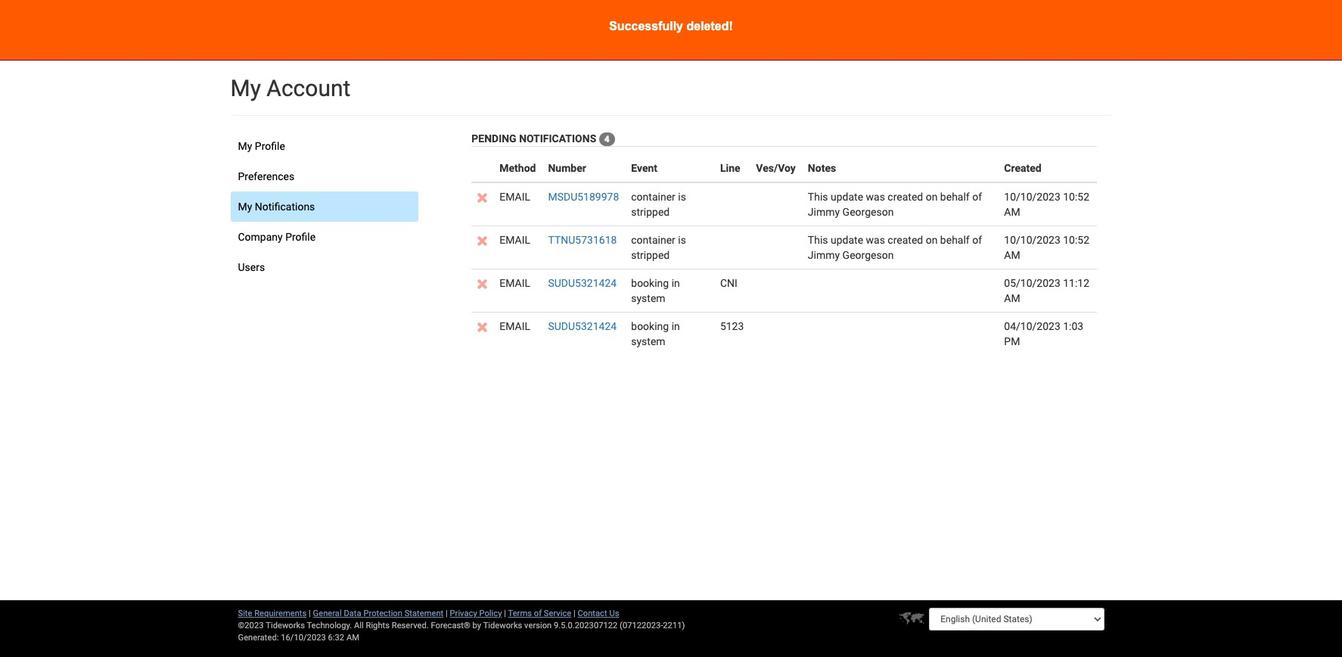 Task type: describe. For each thing, give the bounding box(es) containing it.
privacy policy link
[[450, 609, 502, 618]]

company profile
[[238, 231, 316, 243]]

this for msdu5189978
[[808, 191, 829, 203]]

cni
[[721, 277, 738, 289]]

this for ttnu5731618
[[808, 234, 829, 246]]

us
[[610, 609, 620, 618]]

of for msdu5189978
[[973, 191, 983, 203]]

equipment link
[[277, 32, 341, 61]]

ves/voy
[[757, 162, 796, 174]]

was for msdu5189978
[[866, 191, 886, 203]]

reserved.
[[392, 621, 429, 631]]

notifications for pending
[[519, 132, 597, 145]]

system for cni
[[632, 292, 666, 305]]

ttnu5731618 link
[[548, 234, 617, 246]]

stripped for ttnu5731618
[[632, 249, 670, 261]]

successfully
[[610, 20, 684, 33]]

10/10/2023 10:52 am for ttnu5731618
[[1005, 234, 1090, 261]]

is for ttnu5731618
[[678, 234, 687, 246]]

booking in system for cni
[[632, 277, 680, 305]]

number
[[548, 162, 587, 174]]

account
[[267, 75, 351, 101]]

company
[[238, 231, 283, 243]]

10/10/2023 10:52 am for msdu5189978
[[1005, 191, 1090, 218]]

04/10/2023 1:03 pm
[[1005, 320, 1084, 348]]

on for ttnu5731618
[[926, 234, 938, 246]]

am for sudu5321424
[[1005, 292, 1021, 305]]

policy
[[480, 609, 502, 618]]

version
[[525, 621, 552, 631]]

my profile
[[238, 140, 285, 152]]

booking for cni
[[632, 277, 669, 289]]

created for ttnu5731618
[[888, 234, 924, 246]]

1 | from the left
[[309, 609, 311, 618]]

10:52 for msdu5189978
[[1064, 191, 1090, 203]]

pending notifications 4
[[472, 132, 610, 145]]

container for ttnu5731618
[[632, 234, 676, 246]]

my for my notifications
[[238, 201, 252, 213]]

by
[[473, 621, 482, 631]]

protection
[[364, 609, 403, 618]]

2 | from the left
[[446, 609, 448, 618]]

successfully deleted!
[[610, 20, 733, 33]]

6:32
[[328, 633, 345, 643]]

event
[[632, 162, 658, 174]]

4
[[605, 134, 610, 145]]

georgeson for ttnu5731618
[[843, 249, 894, 261]]

2211)
[[663, 621, 685, 631]]

on for msdu5189978
[[926, 191, 938, 203]]

in for cni
[[672, 277, 680, 289]]

update for ttnu5731618
[[831, 234, 864, 246]]

10/10/2023 for msdu5189978
[[1005, 191, 1061, 203]]

am inside site requirements | general data protection statement | privacy policy | terms of service | contact us ©2023 tideworks technology. all rights reserved. forecast® by tideworks version 9.5.0.202307122 (07122023-2211) generated: 16/10/2023 6:32 am
[[347, 633, 360, 643]]

notifications for my
[[255, 201, 315, 213]]

data
[[344, 609, 362, 618]]

site
[[238, 609, 252, 618]]

of for ttnu5731618
[[973, 234, 983, 246]]

rights
[[366, 621, 390, 631]]

requirements
[[255, 609, 307, 618]]

this update was created on behalf of jimmy georgeson for ttnu5731618
[[808, 234, 983, 261]]

forecast®
[[431, 621, 471, 631]]

1:03
[[1064, 320, 1084, 333]]

site requirements link
[[238, 609, 307, 618]]

tideworks
[[483, 621, 523, 631]]

behalf for ttnu5731618
[[941, 234, 970, 246]]

import
[[353, 41, 379, 51]]

contact us link
[[578, 609, 620, 618]]

am for ttnu5731618
[[1005, 249, 1021, 261]]

jimmy for msdu5189978
[[808, 206, 840, 218]]

created for msdu5189978
[[888, 191, 924, 203]]

my for my account
[[231, 75, 261, 101]]

contact
[[578, 609, 608, 618]]

line
[[721, 162, 741, 174]]

click to delete image for ttnu5731618
[[478, 236, 488, 246]]

11:12
[[1064, 277, 1090, 289]]

import link
[[341, 32, 390, 61]]

terms
[[508, 609, 532, 618]]

04/10/2023
[[1005, 320, 1061, 333]]

georgeson for msdu5189978
[[843, 206, 894, 218]]

terms of service link
[[508, 609, 572, 618]]

profile for my profile
[[255, 140, 285, 152]]

9.5.0.202307122
[[554, 621, 618, 631]]

generated:
[[238, 633, 279, 643]]

general data protection statement link
[[313, 609, 444, 618]]

notes
[[808, 162, 837, 174]]

sudu5321424 link for 5123
[[548, 320, 617, 333]]



Task type: locate. For each thing, give the bounding box(es) containing it.
2 in from the top
[[672, 320, 680, 333]]

4 email from the top
[[500, 320, 531, 333]]

general
[[313, 609, 342, 618]]

0 horizontal spatial notifications
[[255, 201, 315, 213]]

0 vertical spatial container is stripped
[[632, 191, 687, 218]]

1 click to delete image from the top
[[478, 193, 488, 203]]

1 vertical spatial update
[[831, 234, 864, 246]]

2 vertical spatial of
[[534, 609, 542, 618]]

0 vertical spatial on
[[926, 191, 938, 203]]

1 container is stripped from the top
[[632, 191, 687, 218]]

2 10/10/2023 from the top
[[1005, 234, 1061, 246]]

10/10/2023
[[1005, 191, 1061, 203], [1005, 234, 1061, 246]]

1 email from the top
[[500, 191, 531, 203]]

1 horizontal spatial profile
[[286, 231, 316, 243]]

my notifications
[[238, 201, 315, 213]]

behalf for msdu5189978
[[941, 191, 970, 203]]

am down the all
[[347, 633, 360, 643]]

2 sudu5321424 from the top
[[548, 320, 617, 333]]

container
[[632, 191, 676, 203], [632, 234, 676, 246]]

1 vertical spatial stripped
[[632, 249, 670, 261]]

profile down the my notifications
[[286, 231, 316, 243]]

1 vertical spatial profile
[[286, 231, 316, 243]]

email for click to delete image
[[500, 320, 531, 333]]

of
[[973, 191, 983, 203], [973, 234, 983, 246], [534, 609, 542, 618]]

3 click to delete image from the top
[[478, 279, 488, 289]]

stripped for msdu5189978
[[632, 206, 670, 218]]

2 this from the top
[[808, 234, 829, 246]]

profile
[[255, 140, 285, 152], [286, 231, 316, 243]]

2 created from the top
[[888, 234, 924, 246]]

|
[[309, 609, 311, 618], [446, 609, 448, 618], [504, 609, 506, 618], [574, 609, 576, 618]]

0 vertical spatial of
[[973, 191, 983, 203]]

16/10/2023
[[281, 633, 326, 643]]

| left general at the left bottom of page
[[309, 609, 311, 618]]

of inside site requirements | general data protection statement | privacy policy | terms of service | contact us ©2023 tideworks technology. all rights reserved. forecast® by tideworks version 9.5.0.202307122 (07122023-2211) generated: 16/10/2023 6:32 am
[[534, 609, 542, 618]]

jimmy for ttnu5731618
[[808, 249, 840, 261]]

container down event
[[632, 191, 676, 203]]

georgeson
[[843, 206, 894, 218], [843, 249, 894, 261]]

2 georgeson from the top
[[843, 249, 894, 261]]

0 vertical spatial stripped
[[632, 206, 670, 218]]

sudu5321424 link
[[548, 277, 617, 289], [548, 320, 617, 333]]

email for click to delete icon associated with ttnu5731618
[[500, 234, 531, 246]]

notifications
[[519, 132, 597, 145], [255, 201, 315, 213]]

site requirements | general data protection statement | privacy policy | terms of service | contact us ©2023 tideworks technology. all rights reserved. forecast® by tideworks version 9.5.0.202307122 (07122023-2211) generated: 16/10/2023 6:32 am
[[238, 609, 685, 643]]

1 was from the top
[[866, 191, 886, 203]]

preferences
[[238, 170, 295, 182]]

export
[[402, 41, 427, 51]]

0 vertical spatial profile
[[255, 140, 285, 152]]

1 vertical spatial jimmy
[[808, 249, 840, 261]]

was for ttnu5731618
[[866, 234, 886, 246]]

system for 5123
[[632, 336, 666, 348]]

2 behalf from the top
[[941, 234, 970, 246]]

profile up preferences
[[255, 140, 285, 152]]

| up forecast®
[[446, 609, 448, 618]]

1 vertical spatial was
[[866, 234, 886, 246]]

1 vertical spatial container is stripped
[[632, 234, 687, 261]]

on
[[926, 191, 938, 203], [926, 234, 938, 246]]

notifications up number
[[519, 132, 597, 145]]

2 container from the top
[[632, 234, 676, 246]]

1 vertical spatial 10:52
[[1064, 234, 1090, 246]]

1 vertical spatial this
[[808, 234, 829, 246]]

statement
[[405, 609, 444, 618]]

my account
[[231, 75, 351, 101]]

0 vertical spatial booking
[[632, 277, 669, 289]]

1 update from the top
[[831, 191, 864, 203]]

container for msdu5189978
[[632, 191, 676, 203]]

10/10/2023 10:52 am down created
[[1005, 191, 1090, 218]]

0 vertical spatial this
[[808, 191, 829, 203]]

(07122023-
[[620, 621, 663, 631]]

1 10/10/2023 10:52 am from the top
[[1005, 191, 1090, 218]]

05/10/2023 11:12 am
[[1005, 277, 1090, 305]]

email for sudu5321424 click to delete icon
[[500, 277, 531, 289]]

method
[[500, 162, 536, 174]]

10/10/2023 up 05/10/2023
[[1005, 234, 1061, 246]]

1 vertical spatial container
[[632, 234, 676, 246]]

pm
[[1005, 336, 1021, 348]]

2 was from the top
[[866, 234, 886, 246]]

05/10/2023
[[1005, 277, 1061, 289]]

ttnu5731618
[[548, 234, 617, 246]]

1 system from the top
[[632, 292, 666, 305]]

1 in from the top
[[672, 277, 680, 289]]

1 this from the top
[[808, 191, 829, 203]]

1 vertical spatial my
[[238, 140, 252, 152]]

1 created from the top
[[888, 191, 924, 203]]

sudu5321424
[[548, 277, 617, 289], [548, 320, 617, 333]]

sudu5321424 link for cni
[[548, 277, 617, 289]]

booking in system
[[632, 277, 680, 305], [632, 320, 680, 348]]

system
[[632, 292, 666, 305], [632, 336, 666, 348]]

behalf
[[941, 191, 970, 203], [941, 234, 970, 246]]

1 sudu5321424 link from the top
[[548, 277, 617, 289]]

1 booking in system from the top
[[632, 277, 680, 305]]

2 jimmy from the top
[[808, 249, 840, 261]]

click to delete image for msdu5189978
[[478, 193, 488, 203]]

booking in system for 5123
[[632, 320, 680, 348]]

is
[[678, 191, 687, 203], [678, 234, 687, 246]]

0 vertical spatial behalf
[[941, 191, 970, 203]]

2 stripped from the top
[[632, 249, 670, 261]]

1 vertical spatial is
[[678, 234, 687, 246]]

3 email from the top
[[500, 277, 531, 289]]

home link
[[231, 32, 277, 61]]

2 system from the top
[[632, 336, 666, 348]]

2 vertical spatial my
[[238, 201, 252, 213]]

export link
[[390, 32, 438, 61]]

1 container from the top
[[632, 191, 676, 203]]

my
[[231, 75, 261, 101], [238, 140, 252, 152], [238, 201, 252, 213]]

am for msdu5189978
[[1005, 206, 1021, 218]]

0 vertical spatial jimmy
[[808, 206, 840, 218]]

am up 05/10/2023
[[1005, 249, 1021, 261]]

1 horizontal spatial notifications
[[519, 132, 597, 145]]

is for msdu5189978
[[678, 191, 687, 203]]

2 booking from the top
[[632, 320, 669, 333]]

stripped
[[632, 206, 670, 218], [632, 249, 670, 261]]

technology.
[[307, 621, 352, 631]]

created
[[1005, 162, 1042, 174]]

0 vertical spatial booking in system
[[632, 277, 680, 305]]

5123
[[721, 320, 744, 333]]

0 vertical spatial was
[[866, 191, 886, 203]]

1 vertical spatial of
[[973, 234, 983, 246]]

4 | from the left
[[574, 609, 576, 618]]

1 jimmy from the top
[[808, 206, 840, 218]]

1 on from the top
[[926, 191, 938, 203]]

1 10/10/2023 from the top
[[1005, 191, 1061, 203]]

1 vertical spatial system
[[632, 336, 666, 348]]

container right ttnu5731618
[[632, 234, 676, 246]]

all
[[354, 621, 364, 631]]

click to delete image for sudu5321424
[[478, 279, 488, 289]]

booking
[[632, 277, 669, 289], [632, 320, 669, 333]]

1 vertical spatial sudu5321424 link
[[548, 320, 617, 333]]

0 vertical spatial sudu5321424
[[548, 277, 617, 289]]

2 on from the top
[[926, 234, 938, 246]]

0 vertical spatial system
[[632, 292, 666, 305]]

click to delete image
[[478, 323, 488, 332]]

am down 05/10/2023
[[1005, 292, 1021, 305]]

in
[[672, 277, 680, 289], [672, 320, 680, 333]]

3 | from the left
[[504, 609, 506, 618]]

in for 5123
[[672, 320, 680, 333]]

2 is from the top
[[678, 234, 687, 246]]

my up 'company'
[[238, 201, 252, 213]]

am
[[1005, 206, 1021, 218], [1005, 249, 1021, 261], [1005, 292, 1021, 305], [347, 633, 360, 643]]

0 vertical spatial georgeson
[[843, 206, 894, 218]]

1 vertical spatial in
[[672, 320, 680, 333]]

equipment
[[289, 41, 330, 51]]

service
[[544, 609, 572, 618]]

1 is from the top
[[678, 191, 687, 203]]

notifications inside pending notifications 4
[[519, 132, 597, 145]]

0 vertical spatial this update was created on behalf of jimmy georgeson
[[808, 191, 983, 218]]

booking for 5123
[[632, 320, 669, 333]]

1 vertical spatial click to delete image
[[478, 236, 488, 246]]

my up preferences
[[238, 140, 252, 152]]

msdu5189978 link
[[548, 191, 619, 203]]

1 vertical spatial georgeson
[[843, 249, 894, 261]]

container is stripped
[[632, 191, 687, 218], [632, 234, 687, 261]]

1 this update was created on behalf of jimmy georgeson from the top
[[808, 191, 983, 218]]

1 10:52 from the top
[[1064, 191, 1090, 203]]

update
[[831, 191, 864, 203], [831, 234, 864, 246]]

1 sudu5321424 from the top
[[548, 277, 617, 289]]

2 update from the top
[[831, 234, 864, 246]]

email
[[500, 191, 531, 203], [500, 234, 531, 246], [500, 277, 531, 289], [500, 320, 531, 333]]

2 sudu5321424 link from the top
[[548, 320, 617, 333]]

2 10:52 from the top
[[1064, 234, 1090, 246]]

profile for company profile
[[286, 231, 316, 243]]

0 vertical spatial in
[[672, 277, 680, 289]]

container is stripped for msdu5189978
[[632, 191, 687, 218]]

this
[[808, 191, 829, 203], [808, 234, 829, 246]]

10:52
[[1064, 191, 1090, 203], [1064, 234, 1090, 246]]

1 vertical spatial on
[[926, 234, 938, 246]]

1 vertical spatial booking
[[632, 320, 669, 333]]

sudu5321424 for 5123
[[548, 320, 617, 333]]

10/10/2023 10:52 am
[[1005, 191, 1090, 218], [1005, 234, 1090, 261]]

0 vertical spatial update
[[831, 191, 864, 203]]

1 vertical spatial 10/10/2023
[[1005, 234, 1061, 246]]

was
[[866, 191, 886, 203], [866, 234, 886, 246]]

| up 9.5.0.202307122 at bottom left
[[574, 609, 576, 618]]

2 click to delete image from the top
[[478, 236, 488, 246]]

0 vertical spatial 10/10/2023
[[1005, 191, 1061, 203]]

| up tideworks
[[504, 609, 506, 618]]

deleted!
[[687, 20, 733, 33]]

my down home link
[[231, 75, 261, 101]]

1 vertical spatial 10/10/2023 10:52 am
[[1005, 234, 1090, 261]]

update for msdu5189978
[[831, 191, 864, 203]]

10/10/2023 for ttnu5731618
[[1005, 234, 1061, 246]]

email for click to delete icon for msdu5189978
[[500, 191, 531, 203]]

0 vertical spatial is
[[678, 191, 687, 203]]

©2023 tideworks
[[238, 621, 305, 631]]

10:52 for ttnu5731618
[[1064, 234, 1090, 246]]

am down created
[[1005, 206, 1021, 218]]

privacy
[[450, 609, 477, 618]]

this update was created on behalf of jimmy georgeson
[[808, 191, 983, 218], [808, 234, 983, 261]]

in left 5123
[[672, 320, 680, 333]]

10/10/2023 down created
[[1005, 191, 1061, 203]]

click to delete image
[[478, 193, 488, 203], [478, 236, 488, 246], [478, 279, 488, 289]]

notifications up company profile
[[255, 201, 315, 213]]

0 vertical spatial my
[[231, 75, 261, 101]]

users
[[238, 261, 265, 273]]

1 georgeson from the top
[[843, 206, 894, 218]]

am inside 05/10/2023 11:12 am
[[1005, 292, 1021, 305]]

10/10/2023 10:52 am up 05/10/2023
[[1005, 234, 1090, 261]]

jimmy
[[808, 206, 840, 218], [808, 249, 840, 261]]

0 vertical spatial click to delete image
[[478, 193, 488, 203]]

in left cni at top right
[[672, 277, 680, 289]]

pending
[[472, 132, 517, 145]]

container is stripped for ttnu5731618
[[632, 234, 687, 261]]

sudu5321424 for cni
[[548, 277, 617, 289]]

0 vertical spatial sudu5321424 link
[[548, 277, 617, 289]]

0 vertical spatial 10/10/2023 10:52 am
[[1005, 191, 1090, 218]]

created
[[888, 191, 924, 203], [888, 234, 924, 246]]

0 vertical spatial container
[[632, 191, 676, 203]]

this update was created on behalf of jimmy georgeson for msdu5189978
[[808, 191, 983, 218]]

0 vertical spatial notifications
[[519, 132, 597, 145]]

1 vertical spatial this update was created on behalf of jimmy georgeson
[[808, 234, 983, 261]]

1 vertical spatial notifications
[[255, 201, 315, 213]]

1 vertical spatial sudu5321424
[[548, 320, 617, 333]]

2 vertical spatial click to delete image
[[478, 279, 488, 289]]

0 vertical spatial created
[[888, 191, 924, 203]]

1 vertical spatial created
[[888, 234, 924, 246]]

2 booking in system from the top
[[632, 320, 680, 348]]

1 behalf from the top
[[941, 191, 970, 203]]

0 vertical spatial 10:52
[[1064, 191, 1090, 203]]

home
[[243, 41, 265, 51]]

2 10/10/2023 10:52 am from the top
[[1005, 234, 1090, 261]]

1 booking from the top
[[632, 277, 669, 289]]

0 horizontal spatial profile
[[255, 140, 285, 152]]

1 stripped from the top
[[632, 206, 670, 218]]

1 vertical spatial booking in system
[[632, 320, 680, 348]]

1 vertical spatial behalf
[[941, 234, 970, 246]]

2 email from the top
[[500, 234, 531, 246]]

msdu5189978
[[548, 191, 619, 203]]

2 this update was created on behalf of jimmy georgeson from the top
[[808, 234, 983, 261]]

2 container is stripped from the top
[[632, 234, 687, 261]]

my for my profile
[[238, 140, 252, 152]]



Task type: vqa. For each thing, say whether or not it's contained in the screenshot.
ARRIVING TODAY link
no



